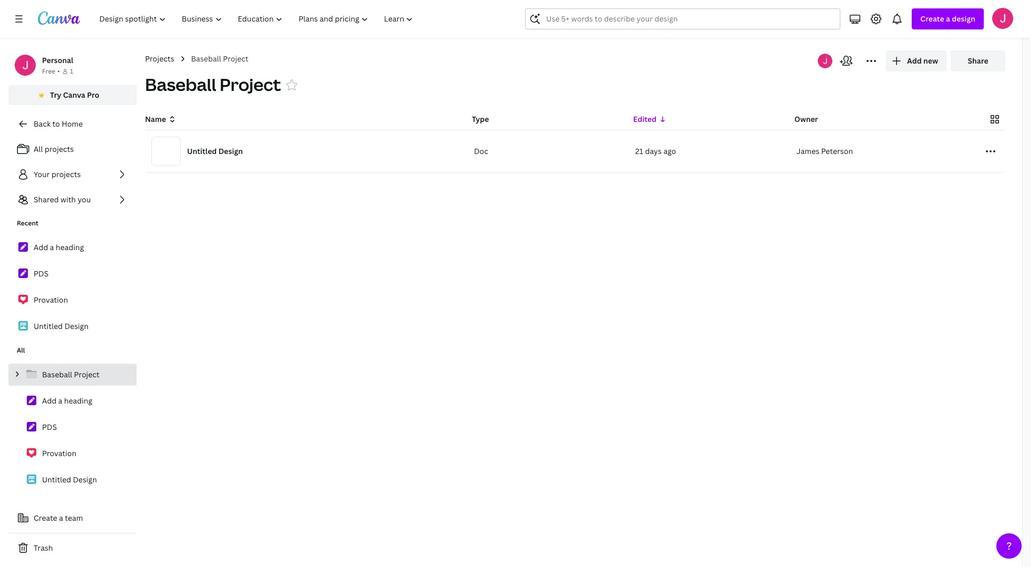 Task type: locate. For each thing, give the bounding box(es) containing it.
1 vertical spatial provation link
[[8, 443, 137, 465]]

a
[[946, 14, 951, 24], [50, 242, 54, 252], [58, 396, 62, 406], [59, 513, 63, 523]]

untitled for second untitled design link from the bottom of the page
[[34, 321, 63, 331]]

projects
[[45, 144, 74, 154], [52, 169, 81, 179]]

0 vertical spatial add a heading
[[34, 242, 84, 252]]

try
[[50, 90, 61, 100]]

days
[[645, 146, 662, 156]]

pds link
[[8, 263, 137, 285], [8, 416, 137, 438]]

untitled
[[187, 146, 217, 156], [34, 321, 63, 331], [42, 475, 71, 485]]

1 vertical spatial untitled design
[[34, 321, 89, 331]]

0 vertical spatial project
[[223, 54, 249, 64]]

0 vertical spatial heading
[[56, 242, 84, 252]]

try canva pro button
[[8, 85, 137, 105]]

1 add a heading link from the top
[[8, 237, 137, 259]]

james
[[797, 146, 820, 156]]

1 vertical spatial pds link
[[8, 416, 137, 438]]

list containing baseball project
[[8, 364, 137, 491]]

all for all
[[17, 346, 25, 355]]

pro
[[87, 90, 99, 100]]

name button
[[145, 114, 177, 125]]

0 vertical spatial create
[[921, 14, 945, 24]]

0 vertical spatial add a heading link
[[8, 237, 137, 259]]

provation link
[[8, 289, 137, 311], [8, 443, 137, 465]]

1 vertical spatial list
[[8, 237, 137, 338]]

add a heading link
[[8, 237, 137, 259], [8, 390, 137, 412]]

0 vertical spatial all
[[34, 144, 43, 154]]

1 vertical spatial design
[[65, 321, 89, 331]]

new
[[924, 56, 938, 66]]

create
[[921, 14, 945, 24], [34, 513, 57, 523]]

3 list from the top
[[8, 364, 137, 491]]

0 vertical spatial design
[[219, 146, 243, 156]]

trash
[[34, 543, 53, 553]]

design
[[219, 146, 243, 156], [65, 321, 89, 331], [73, 475, 97, 485]]

shared with you
[[34, 195, 91, 205]]

try canva pro
[[50, 90, 99, 100]]

21 days ago
[[636, 146, 676, 156]]

projects down the back to home
[[45, 144, 74, 154]]

a inside button
[[59, 513, 63, 523]]

top level navigation element
[[93, 8, 422, 29]]

untitled design
[[187, 146, 243, 156], [34, 321, 89, 331], [42, 475, 97, 485]]

create a team button
[[8, 508, 137, 529]]

2 vertical spatial project
[[74, 370, 100, 380]]

share
[[968, 56, 989, 66]]

2 vertical spatial list
[[8, 364, 137, 491]]

1 vertical spatial add a heading link
[[8, 390, 137, 412]]

baseball
[[191, 54, 221, 64], [145, 73, 216, 96], [42, 370, 72, 380]]

1 pds link from the top
[[8, 263, 137, 285]]

0 vertical spatial baseball
[[191, 54, 221, 64]]

provation
[[34, 295, 68, 305], [42, 448, 76, 458]]

create left design
[[921, 14, 945, 24]]

1 vertical spatial untitled
[[34, 321, 63, 331]]

your projects
[[34, 169, 81, 179]]

0 vertical spatial projects
[[45, 144, 74, 154]]

list containing add a heading
[[8, 237, 137, 338]]

create inside the create a team button
[[34, 513, 57, 523]]

1 vertical spatial heading
[[64, 396, 92, 406]]

0 vertical spatial pds link
[[8, 263, 137, 285]]

peterson
[[822, 146, 853, 156]]

list
[[8, 139, 137, 210], [8, 237, 137, 338], [8, 364, 137, 491]]

0 vertical spatial list
[[8, 139, 137, 210]]

0 vertical spatial untitled design link
[[8, 315, 137, 338]]

0 horizontal spatial create
[[34, 513, 57, 523]]

shared
[[34, 195, 59, 205]]

0 vertical spatial baseball project
[[191, 54, 249, 64]]

2 vertical spatial add
[[42, 396, 56, 406]]

home
[[62, 119, 83, 129]]

create inside the create a design dropdown button
[[921, 14, 945, 24]]

untitled design link
[[8, 315, 137, 338], [8, 469, 137, 491]]

0 vertical spatial baseball project link
[[191, 53, 249, 65]]

1 vertical spatial baseball
[[145, 73, 216, 96]]

•
[[57, 67, 60, 76]]

1 vertical spatial projects
[[52, 169, 81, 179]]

projects right 'your'
[[52, 169, 81, 179]]

your projects link
[[8, 164, 137, 185]]

1 horizontal spatial all
[[34, 144, 43, 154]]

all
[[34, 144, 43, 154], [17, 346, 25, 355]]

name
[[145, 114, 166, 124]]

2 add a heading link from the top
[[8, 390, 137, 412]]

back to home
[[34, 119, 83, 129]]

1 list from the top
[[8, 139, 137, 210]]

0 vertical spatial provation link
[[8, 289, 137, 311]]

team
[[65, 513, 83, 523]]

free •
[[42, 67, 60, 76]]

all for all projects
[[34, 144, 43, 154]]

2 vertical spatial untitled
[[42, 475, 71, 485]]

pds
[[34, 269, 49, 279], [42, 422, 57, 432]]

create left team on the bottom of the page
[[34, 513, 57, 523]]

project inside button
[[220, 73, 281, 96]]

edited
[[633, 114, 657, 124]]

add new
[[907, 56, 938, 66]]

project for baseball project button
[[220, 73, 281, 96]]

1 vertical spatial all
[[17, 346, 25, 355]]

0 vertical spatial add
[[907, 56, 922, 66]]

heading
[[56, 242, 84, 252], [64, 396, 92, 406]]

project
[[223, 54, 249, 64], [220, 73, 281, 96], [74, 370, 100, 380]]

1 vertical spatial baseball project link
[[8, 364, 137, 386]]

1 vertical spatial project
[[220, 73, 281, 96]]

1 vertical spatial untitled design link
[[8, 469, 137, 491]]

2 vertical spatial baseball project
[[42, 370, 100, 380]]

1 vertical spatial create
[[34, 513, 57, 523]]

0 horizontal spatial all
[[17, 346, 25, 355]]

2 vertical spatial baseball
[[42, 370, 72, 380]]

1 horizontal spatial baseball project link
[[191, 53, 249, 65]]

2 list from the top
[[8, 237, 137, 338]]

0 vertical spatial untitled design
[[187, 146, 243, 156]]

recent
[[17, 219, 38, 228]]

0 vertical spatial provation
[[34, 295, 68, 305]]

1 horizontal spatial create
[[921, 14, 945, 24]]

james peterson
[[797, 146, 853, 156]]

add new button
[[886, 50, 947, 72]]

back to home link
[[8, 114, 137, 135]]

None search field
[[525, 8, 841, 29]]

ago
[[664, 146, 676, 156]]

baseball project
[[191, 54, 249, 64], [145, 73, 281, 96], [42, 370, 100, 380]]

add
[[907, 56, 922, 66], [34, 242, 48, 252], [42, 396, 56, 406]]

21
[[636, 146, 644, 156]]

add a heading
[[34, 242, 84, 252], [42, 396, 92, 406]]

baseball project link
[[191, 53, 249, 65], [8, 364, 137, 386]]



Task type: vqa. For each thing, say whether or not it's contained in the screenshot.
third Follow button from right
no



Task type: describe. For each thing, give the bounding box(es) containing it.
all projects
[[34, 144, 74, 154]]

create for create a team
[[34, 513, 57, 523]]

2 provation link from the top
[[8, 443, 137, 465]]

1
[[70, 67, 73, 76]]

1 untitled design link from the top
[[8, 315, 137, 338]]

design
[[952, 14, 976, 24]]

2 vertical spatial untitled design
[[42, 475, 97, 485]]

0 horizontal spatial baseball project link
[[8, 364, 137, 386]]

0 vertical spatial pds
[[34, 269, 49, 279]]

owner
[[795, 114, 818, 124]]

share button
[[951, 50, 1006, 72]]

1 vertical spatial provation
[[42, 448, 76, 458]]

2 untitled design link from the top
[[8, 469, 137, 491]]

free
[[42, 67, 55, 76]]

create a design button
[[912, 8, 984, 29]]

create a team
[[34, 513, 83, 523]]

projects for all projects
[[45, 144, 74, 154]]

with
[[61, 195, 76, 205]]

trash link
[[8, 538, 137, 559]]

1 vertical spatial pds
[[42, 422, 57, 432]]

edited button
[[633, 114, 667, 125]]

untitled for first untitled design link from the bottom of the page
[[42, 475, 71, 485]]

project for the baseball project link to the right
[[223, 54, 249, 64]]

1 provation link from the top
[[8, 289, 137, 311]]

your
[[34, 169, 50, 179]]

projects link
[[145, 53, 174, 65]]

james peterson image
[[993, 8, 1014, 29]]

create a design
[[921, 14, 976, 24]]

0 vertical spatial untitled
[[187, 146, 217, 156]]

create for create a design
[[921, 14, 945, 24]]

baseball inside list
[[42, 370, 72, 380]]

projects for your projects
[[52, 169, 81, 179]]

a inside dropdown button
[[946, 14, 951, 24]]

personal
[[42, 55, 73, 65]]

1 vertical spatial add a heading
[[42, 396, 92, 406]]

1 vertical spatial add
[[34, 242, 48, 252]]

project inside list
[[74, 370, 100, 380]]

baseball project inside list
[[42, 370, 100, 380]]

Search search field
[[546, 9, 820, 29]]

1 vertical spatial baseball project
[[145, 73, 281, 96]]

list containing all projects
[[8, 139, 137, 210]]

back
[[34, 119, 51, 129]]

you
[[78, 195, 91, 205]]

2 vertical spatial design
[[73, 475, 97, 485]]

add inside dropdown button
[[907, 56, 922, 66]]

projects
[[145, 54, 174, 64]]

canva
[[63, 90, 85, 100]]

baseball project button
[[145, 73, 281, 96]]

type
[[472, 114, 489, 124]]

baseball inside baseball project button
[[145, 73, 216, 96]]

shared with you link
[[8, 189, 137, 210]]

all projects link
[[8, 139, 137, 160]]

to
[[52, 119, 60, 129]]

2 pds link from the top
[[8, 416, 137, 438]]

doc
[[474, 146, 488, 156]]



